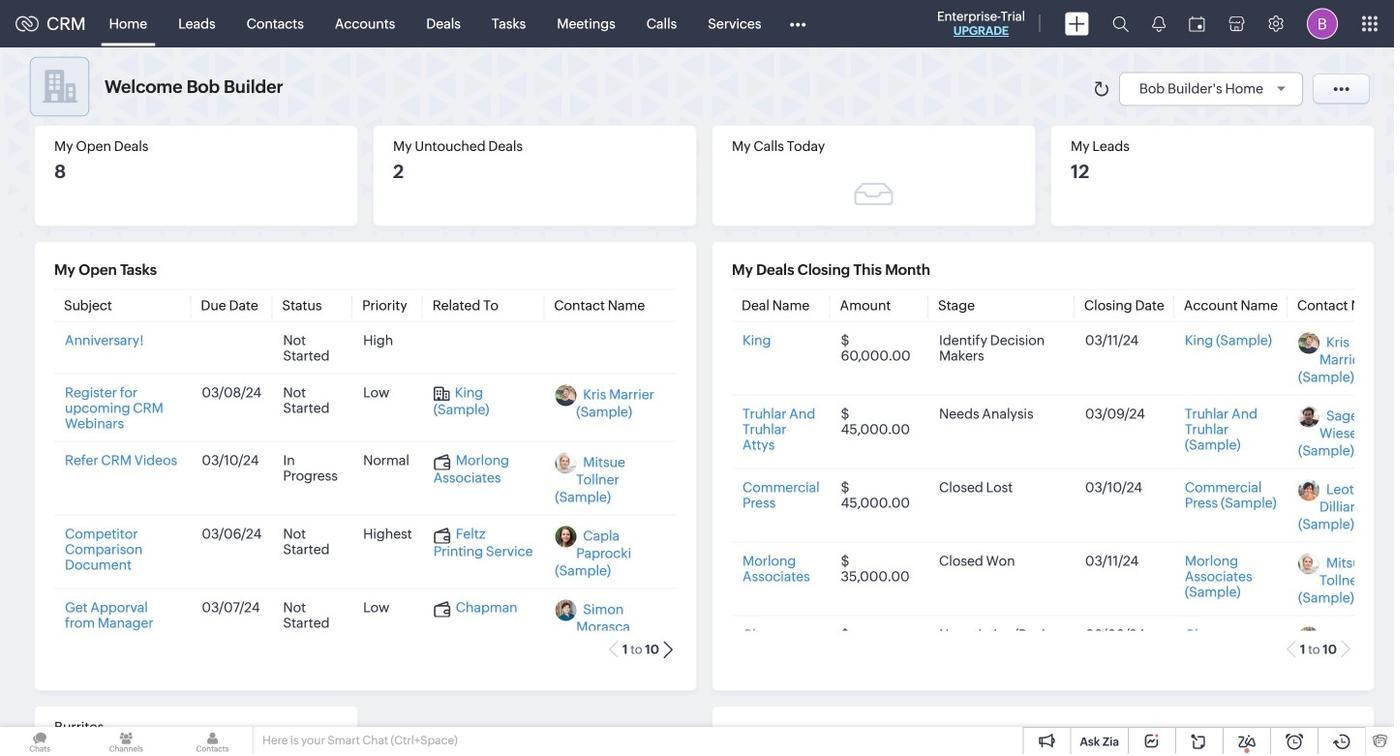 Task type: describe. For each thing, give the bounding box(es) containing it.
logo image
[[15, 16, 39, 31]]

create menu image
[[1065, 12, 1089, 35]]

signals element
[[1140, 0, 1177, 47]]

calendar image
[[1189, 16, 1205, 31]]

channels image
[[86, 727, 166, 754]]

signals image
[[1152, 15, 1166, 32]]

search element
[[1101, 0, 1140, 47]]

contacts image
[[173, 727, 252, 754]]



Task type: vqa. For each thing, say whether or not it's contained in the screenshot.
Tasks "link"
no



Task type: locate. For each thing, give the bounding box(es) containing it.
chats image
[[0, 727, 80, 754]]

Other Modules field
[[777, 8, 818, 39]]

profile image
[[1307, 8, 1338, 39]]

search image
[[1112, 15, 1129, 32]]

profile element
[[1295, 0, 1350, 47]]

create menu element
[[1053, 0, 1101, 47]]



